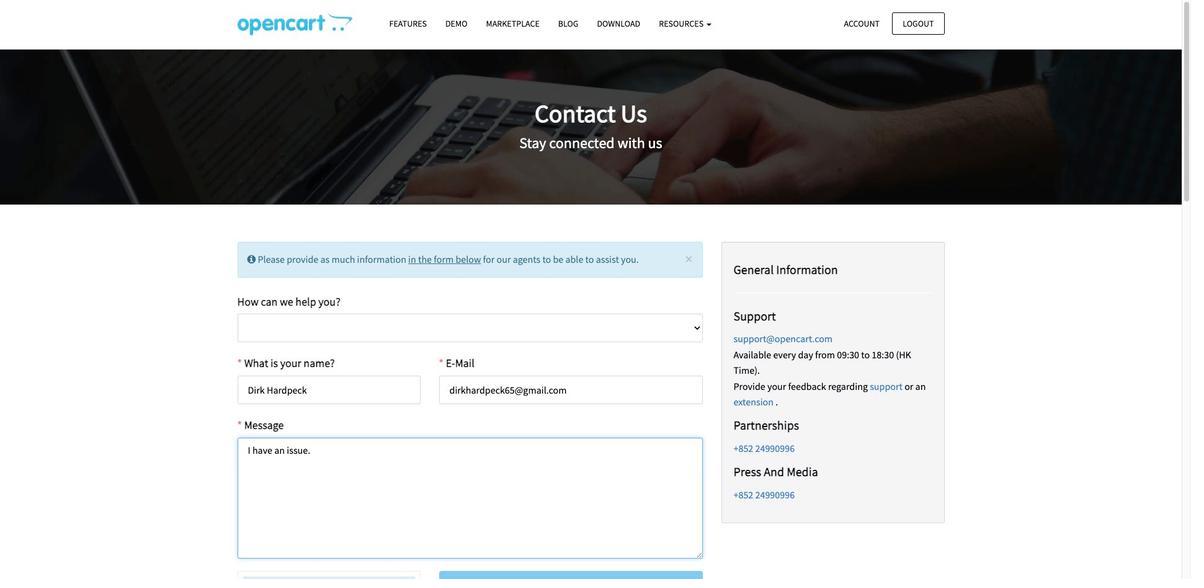Task type: describe. For each thing, give the bounding box(es) containing it.
Name text field
[[237, 376, 421, 405]]

info circle image
[[247, 255, 256, 264]]

opencart - contact image
[[237, 13, 352, 35]]



Task type: vqa. For each thing, say whether or not it's contained in the screenshot.
Ecommrce within Loduk Sextoys & Adult Lingeris Ecommrce Webs.. $29.99
no



Task type: locate. For each thing, give the bounding box(es) containing it.
None text field
[[237, 438, 703, 559]]

Email text field
[[439, 376, 703, 405]]



